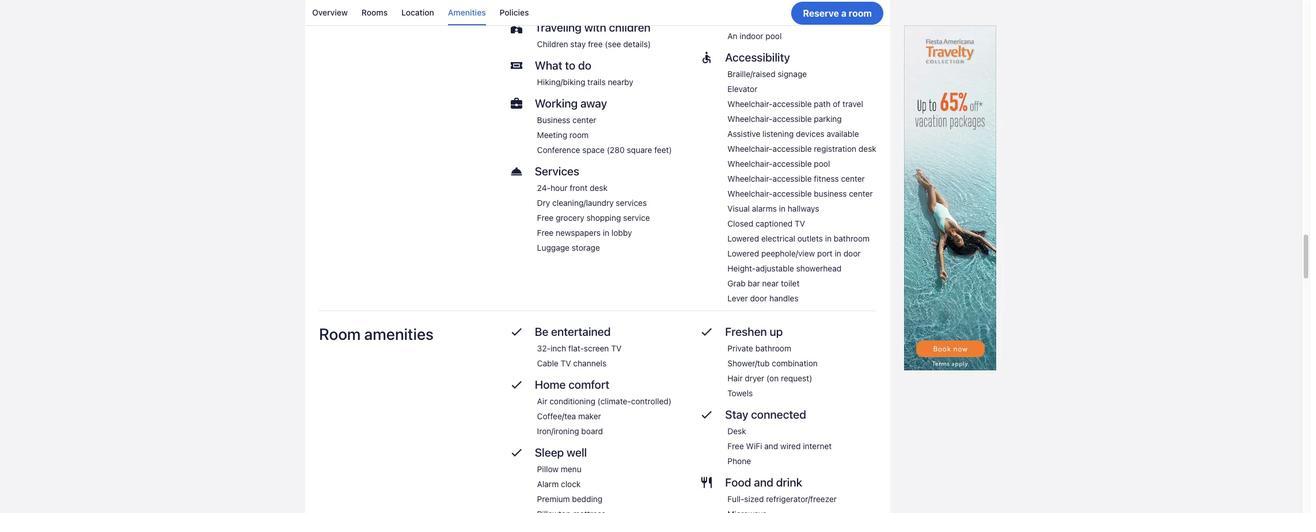 Task type: describe. For each thing, give the bounding box(es) containing it.
captioned
[[756, 219, 793, 229]]

shower/tub
[[728, 359, 770, 369]]

stay
[[571, 39, 586, 49]]

free
[[588, 39, 603, 49]]

bathroom inside private bathroom shower/tub combination hair dryer (on request) towels
[[756, 344, 792, 354]]

amenities
[[448, 7, 486, 17]]

conference
[[537, 145, 581, 155]]

private
[[728, 344, 754, 354]]

well
[[567, 446, 587, 460]]

desk free wifi and wired internet phone
[[728, 427, 832, 467]]

an
[[728, 31, 738, 41]]

hair
[[728, 374, 743, 384]]

signage
[[778, 69, 807, 79]]

feet)
[[655, 145, 672, 155]]

rooms
[[362, 7, 388, 17]]

request)
[[781, 374, 813, 384]]

meeting
[[537, 130, 568, 140]]

0 horizontal spatial door
[[751, 294, 768, 304]]

luggage
[[537, 243, 570, 253]]

air
[[537, 397, 548, 407]]

adjustable
[[756, 264, 795, 274]]

freshen
[[726, 325, 767, 339]]

sleep well
[[535, 446, 587, 460]]

air conditioning (climate-controlled) coffee/tea maker iron/ironing board
[[537, 397, 672, 437]]

inch
[[551, 344, 567, 354]]

closed
[[728, 219, 754, 229]]

1 vertical spatial and
[[754, 476, 774, 490]]

channels
[[574, 359, 607, 369]]

what
[[535, 59, 563, 72]]

location link
[[402, 0, 434, 25]]

comfort
[[569, 378, 610, 392]]

front
[[570, 183, 588, 193]]

children
[[537, 39, 569, 49]]

screen
[[584, 344, 609, 354]]

newspapers
[[556, 228, 601, 238]]

refrigerator/freezer
[[766, 495, 837, 505]]

square
[[627, 145, 653, 155]]

iron/ironing
[[537, 427, 579, 437]]

listening
[[763, 129, 794, 139]]

amenities link
[[448, 0, 486, 25]]

electrical
[[762, 234, 796, 244]]

stay
[[726, 408, 749, 422]]

in up port
[[826, 234, 832, 244]]

sleep
[[535, 446, 564, 460]]

tv inside braille/raised signage elevator wheelchair-accessible path of travel wheelchair-accessible parking assistive listening devices available wheelchair-accessible registration desk wheelchair-accessible pool wheelchair-accessible fitness center wheelchair-accessible business center visual alarms in hallways closed captioned tv lowered electrical outlets in bathroom lowered peephole/view port in door height-adjustable showerhead grab bar near toilet lever door handles
[[795, 219, 806, 229]]

business
[[537, 115, 571, 125]]

visual
[[728, 204, 750, 214]]

indoor
[[740, 31, 764, 41]]

do
[[579, 59, 592, 72]]

bar
[[748, 279, 761, 289]]

elevator
[[728, 84, 758, 94]]

flat-
[[569, 344, 584, 354]]

4 accessible from the top
[[773, 159, 812, 169]]

3 accessible from the top
[[773, 144, 812, 154]]

desk
[[728, 427, 747, 437]]

traveling
[[535, 21, 582, 34]]

room inside business center meeting room conference space (280 square feet)
[[570, 130, 589, 140]]

path
[[814, 99, 831, 109]]

devices
[[796, 129, 825, 139]]

working
[[535, 97, 578, 110]]

alarm
[[537, 480, 559, 490]]

away
[[581, 97, 607, 110]]

handles
[[770, 294, 799, 304]]

alarms
[[752, 204, 777, 214]]

in inside the television in common areas 24-hour fitness center an indoor pool
[[767, 1, 773, 11]]

1 accessible from the top
[[773, 99, 812, 109]]

pool inside the television in common areas 24-hour fitness center an indoor pool
[[766, 31, 782, 41]]

2 lowered from the top
[[728, 249, 760, 259]]

room inside button
[[849, 8, 872, 18]]

food and drink
[[726, 476, 803, 490]]

location
[[402, 7, 434, 17]]

(see
[[605, 39, 621, 49]]

full-
[[728, 495, 745, 505]]

with
[[585, 21, 607, 34]]

near
[[763, 279, 779, 289]]

room amenities
[[319, 325, 434, 344]]

reserve a room button
[[792, 1, 884, 24]]

policies
[[500, 7, 529, 17]]

of
[[833, 99, 841, 109]]

connected
[[751, 408, 807, 422]]

fitness inside braille/raised signage elevator wheelchair-accessible path of travel wheelchair-accessible parking assistive listening devices available wheelchair-accessible registration desk wheelchair-accessible pool wheelchair-accessible fitness center wheelchair-accessible business center visual alarms in hallways closed captioned tv lowered electrical outlets in bathroom lowered peephole/view port in door height-adjustable showerhead grab bar near toilet lever door handles
[[814, 174, 839, 184]]

1 vertical spatial free
[[537, 228, 554, 238]]

private bathroom shower/tub combination hair dryer (on request) towels
[[728, 344, 818, 399]]

(climate-
[[598, 397, 631, 407]]

a
[[842, 8, 847, 18]]

height-
[[728, 264, 756, 274]]

be entertained
[[535, 325, 611, 339]]

1 wheelchair- from the top
[[728, 99, 773, 109]]

food
[[726, 476, 752, 490]]

5 accessible from the top
[[773, 174, 812, 184]]

overview link
[[312, 0, 348, 25]]

4 wheelchair- from the top
[[728, 159, 773, 169]]

center inside the television in common areas 24-hour fitness center an indoor pool
[[788, 16, 812, 26]]

cleaning/laundry
[[553, 198, 614, 208]]

coffee/tea
[[537, 412, 576, 422]]

desk inside 24-hour front desk dry cleaning/laundry services free grocery shopping service free newspapers in lobby luggage storage
[[590, 183, 608, 193]]



Task type: vqa. For each thing, say whether or not it's contained in the screenshot.
Cleaning/Laundry
yes



Task type: locate. For each thing, give the bounding box(es) containing it.
6 wheelchair- from the top
[[728, 189, 773, 199]]

0 horizontal spatial desk
[[590, 183, 608, 193]]

lever
[[728, 294, 748, 304]]

and right wifi
[[765, 442, 779, 452]]

pool right indoor
[[766, 31, 782, 41]]

1 vertical spatial tv
[[612, 344, 622, 354]]

0 vertical spatial lowered
[[728, 234, 760, 244]]

1 vertical spatial bathroom
[[756, 344, 792, 354]]

1 horizontal spatial pool
[[814, 159, 831, 169]]

fitness down common
[[761, 16, 786, 26]]

bathroom right outlets
[[834, 234, 870, 244]]

outlets
[[798, 234, 823, 244]]

center right business
[[849, 189, 873, 199]]

lowered
[[728, 234, 760, 244], [728, 249, 760, 259]]

service
[[624, 213, 650, 223]]

combination
[[772, 359, 818, 369]]

drink
[[777, 476, 803, 490]]

0 vertical spatial tv
[[795, 219, 806, 229]]

travel
[[843, 99, 864, 109]]

desk inside braille/raised signage elevator wheelchair-accessible path of travel wheelchair-accessible parking assistive listening devices available wheelchair-accessible registration desk wheelchair-accessible pool wheelchair-accessible fitness center wheelchair-accessible business center visual alarms in hallways closed captioned tv lowered electrical outlets in bathroom lowered peephole/view port in door height-adjustable showerhead grab bar near toilet lever door handles
[[859, 144, 877, 154]]

traveling with children
[[535, 21, 651, 34]]

hour down services
[[551, 183, 568, 193]]

internet
[[803, 442, 832, 452]]

clock
[[561, 480, 581, 490]]

tv right screen
[[612, 344, 622, 354]]

free down dry
[[537, 213, 554, 223]]

trails
[[588, 77, 606, 87]]

32-inch flat-screen tv cable tv channels
[[537, 344, 622, 369]]

free down desk
[[728, 442, 744, 452]]

tv down inch
[[561, 359, 571, 369]]

grab
[[728, 279, 746, 289]]

in down shopping
[[603, 228, 610, 238]]

2 vertical spatial free
[[728, 442, 744, 452]]

hour inside 24-hour front desk dry cleaning/laundry services free grocery shopping service free newspapers in lobby luggage storage
[[551, 183, 568, 193]]

1 horizontal spatial bathroom
[[834, 234, 870, 244]]

fitness inside the television in common areas 24-hour fitness center an indoor pool
[[761, 16, 786, 26]]

0 vertical spatial door
[[844, 249, 861, 259]]

room
[[849, 8, 872, 18], [570, 130, 589, 140]]

pillow
[[537, 465, 559, 475]]

full-sized refrigerator/freezer
[[728, 495, 837, 505]]

business
[[814, 189, 847, 199]]

2 horizontal spatial tv
[[795, 219, 806, 229]]

1 vertical spatial pool
[[814, 159, 831, 169]]

freshen up
[[726, 325, 783, 339]]

policies link
[[500, 0, 529, 25]]

(on
[[767, 374, 779, 384]]

0 horizontal spatial fitness
[[761, 16, 786, 26]]

tv down "hallways"
[[795, 219, 806, 229]]

cable
[[537, 359, 559, 369]]

bathroom
[[834, 234, 870, 244], [756, 344, 792, 354]]

center inside business center meeting room conference space (280 square feet)
[[573, 115, 597, 125]]

0 vertical spatial hour
[[741, 16, 758, 26]]

and up sized
[[754, 476, 774, 490]]

details)
[[624, 39, 651, 49]]

1 vertical spatial desk
[[590, 183, 608, 193]]

peephole/view
[[762, 249, 816, 259]]

24- up an
[[728, 16, 741, 26]]

1 horizontal spatial 24-
[[728, 16, 741, 26]]

center down away at left
[[573, 115, 597, 125]]

free up luggage
[[537, 228, 554, 238]]

television
[[728, 1, 765, 11]]

free inside desk free wifi and wired internet phone
[[728, 442, 744, 452]]

5 wheelchair- from the top
[[728, 174, 773, 184]]

0 horizontal spatial 24-
[[537, 183, 551, 193]]

services
[[535, 165, 580, 178]]

hour up indoor
[[741, 16, 758, 26]]

lobby
[[612, 228, 632, 238]]

1 vertical spatial fitness
[[814, 174, 839, 184]]

what to do
[[535, 59, 592, 72]]

list
[[305, 0, 891, 25]]

1 vertical spatial hour
[[551, 183, 568, 193]]

available
[[827, 129, 859, 139]]

maker
[[579, 412, 601, 422]]

in left common
[[767, 1, 773, 11]]

24- inside the television in common areas 24-hour fitness center an indoor pool
[[728, 16, 741, 26]]

registration
[[814, 144, 857, 154]]

1 horizontal spatial fitness
[[814, 174, 839, 184]]

0 horizontal spatial pool
[[766, 31, 782, 41]]

in
[[767, 1, 773, 11], [779, 204, 786, 214], [603, 228, 610, 238], [826, 234, 832, 244], [835, 249, 842, 259]]

phone
[[728, 457, 751, 467]]

hallways
[[788, 204, 820, 214]]

1 horizontal spatial desk
[[859, 144, 877, 154]]

space
[[583, 145, 605, 155]]

1 horizontal spatial tv
[[612, 344, 622, 354]]

center down common
[[788, 16, 812, 26]]

32-
[[537, 344, 551, 354]]

room
[[319, 325, 361, 344]]

24- up dry
[[537, 183, 551, 193]]

24- inside 24-hour front desk dry cleaning/laundry services free grocery shopping service free newspapers in lobby luggage storage
[[537, 183, 551, 193]]

pillow menu alarm clock premium bedding
[[537, 465, 603, 505]]

room right a
[[849, 8, 872, 18]]

0 horizontal spatial tv
[[561, 359, 571, 369]]

and inside desk free wifi and wired internet phone
[[765, 442, 779, 452]]

1 horizontal spatial hour
[[741, 16, 758, 26]]

children stay free (see details)
[[537, 39, 651, 49]]

showerhead
[[797, 264, 842, 274]]

business center meeting room conference space (280 square feet)
[[537, 115, 672, 155]]

accessibility
[[726, 51, 791, 64]]

1 horizontal spatial room
[[849, 8, 872, 18]]

pool inside braille/raised signage elevator wheelchair-accessible path of travel wheelchair-accessible parking assistive listening devices available wheelchair-accessible registration desk wheelchair-accessible pool wheelchair-accessible fitness center wheelchair-accessible business center visual alarms in hallways closed captioned tv lowered electrical outlets in bathroom lowered peephole/view port in door height-adjustable showerhead grab bar near toilet lever door handles
[[814, 159, 831, 169]]

list containing overview
[[305, 0, 891, 25]]

1 vertical spatial 24-
[[537, 183, 551, 193]]

center up business
[[842, 174, 865, 184]]

television in common areas 24-hour fitness center an indoor pool
[[728, 1, 830, 41]]

fitness up business
[[814, 174, 839, 184]]

1 lowered from the top
[[728, 234, 760, 244]]

free
[[537, 213, 554, 223], [537, 228, 554, 238], [728, 442, 744, 452]]

hour inside the television in common areas 24-hour fitness center an indoor pool
[[741, 16, 758, 26]]

reserve
[[803, 8, 840, 18]]

children
[[609, 21, 651, 34]]

6 accessible from the top
[[773, 189, 812, 199]]

in up the captioned
[[779, 204, 786, 214]]

0 vertical spatial fitness
[[761, 16, 786, 26]]

1 vertical spatial door
[[751, 294, 768, 304]]

lowered up the height-
[[728, 249, 760, 259]]

entertained
[[551, 325, 611, 339]]

0 vertical spatial pool
[[766, 31, 782, 41]]

2 vertical spatial tv
[[561, 359, 571, 369]]

in right port
[[835, 249, 842, 259]]

0 horizontal spatial bathroom
[[756, 344, 792, 354]]

home
[[535, 378, 566, 392]]

center
[[788, 16, 812, 26], [573, 115, 597, 125], [842, 174, 865, 184], [849, 189, 873, 199]]

overview
[[312, 7, 348, 17]]

0 vertical spatial 24-
[[728, 16, 741, 26]]

lowered down closed
[[728, 234, 760, 244]]

0 vertical spatial room
[[849, 8, 872, 18]]

0 vertical spatial desk
[[859, 144, 877, 154]]

areas
[[810, 1, 830, 11]]

desk down available
[[859, 144, 877, 154]]

1 vertical spatial room
[[570, 130, 589, 140]]

2 accessible from the top
[[773, 114, 812, 124]]

0 vertical spatial free
[[537, 213, 554, 223]]

up
[[770, 325, 783, 339]]

conditioning
[[550, 397, 596, 407]]

bathroom down up
[[756, 344, 792, 354]]

storage
[[572, 243, 600, 253]]

braille/raised signage elevator wheelchair-accessible path of travel wheelchair-accessible parking assistive listening devices available wheelchair-accessible registration desk wheelchair-accessible pool wheelchair-accessible fitness center wheelchair-accessible business center visual alarms in hallways closed captioned tv lowered electrical outlets in bathroom lowered peephole/view port in door height-adjustable showerhead grab bar near toilet lever door handles
[[728, 69, 877, 304]]

hiking/biking
[[537, 77, 586, 87]]

reserve a room
[[803, 8, 872, 18]]

(280
[[607, 145, 625, 155]]

braille/raised
[[728, 69, 776, 79]]

0 vertical spatial bathroom
[[834, 234, 870, 244]]

1 horizontal spatial door
[[844, 249, 861, 259]]

pool down 'registration'
[[814, 159, 831, 169]]

premium
[[537, 495, 570, 505]]

menu
[[561, 465, 582, 475]]

bathroom inside braille/raised signage elevator wheelchair-accessible path of travel wheelchair-accessible parking assistive listening devices available wheelchair-accessible registration desk wheelchair-accessible pool wheelchair-accessible fitness center wheelchair-accessible business center visual alarms in hallways closed captioned tv lowered electrical outlets in bathroom lowered peephole/view port in door height-adjustable showerhead grab bar near toilet lever door handles
[[834, 234, 870, 244]]

door right port
[[844, 249, 861, 259]]

1 vertical spatial lowered
[[728, 249, 760, 259]]

desk right front
[[590, 183, 608, 193]]

tv
[[795, 219, 806, 229], [612, 344, 622, 354], [561, 359, 571, 369]]

in inside 24-hour front desk dry cleaning/laundry services free grocery shopping service free newspapers in lobby luggage storage
[[603, 228, 610, 238]]

0 vertical spatial and
[[765, 442, 779, 452]]

be
[[535, 325, 549, 339]]

3 wheelchair- from the top
[[728, 144, 773, 154]]

assistive
[[728, 129, 761, 139]]

door down bar
[[751, 294, 768, 304]]

grocery
[[556, 213, 585, 223]]

towels
[[728, 389, 753, 399]]

room up space
[[570, 130, 589, 140]]

0 horizontal spatial hour
[[551, 183, 568, 193]]

desk
[[859, 144, 877, 154], [590, 183, 608, 193]]

2 wheelchair- from the top
[[728, 114, 773, 124]]

0 horizontal spatial room
[[570, 130, 589, 140]]

board
[[582, 427, 603, 437]]



